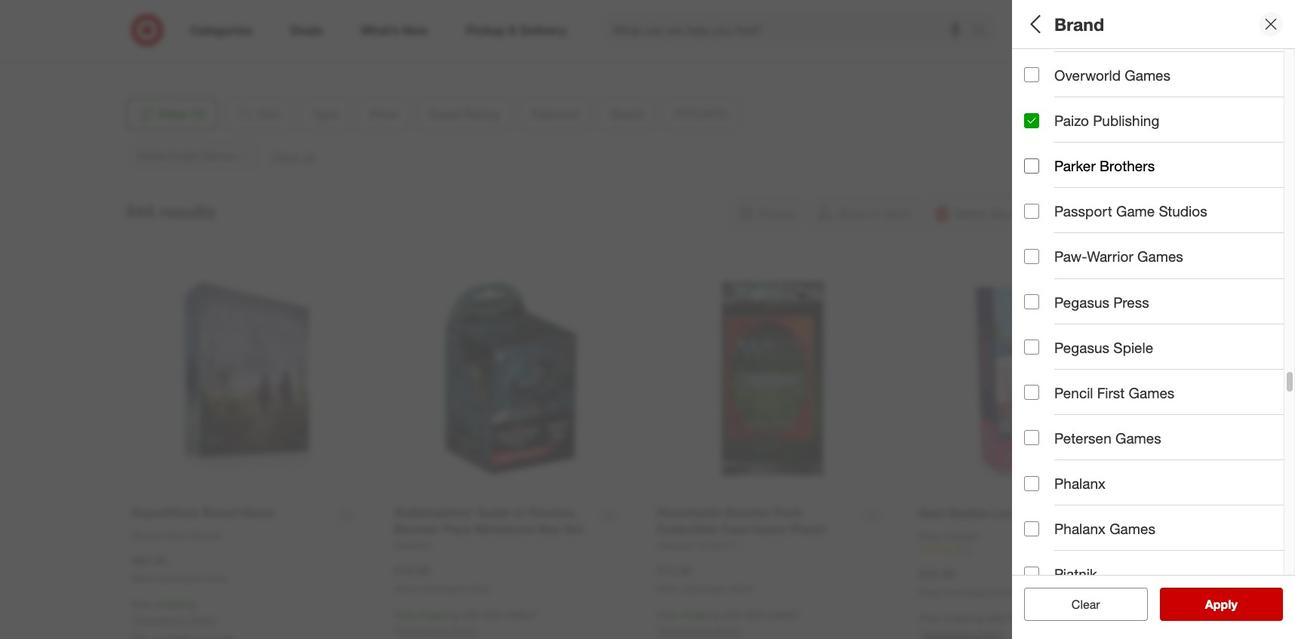 Task type: vqa. For each thing, say whether or not it's contained in the screenshot.
You®️ inside the $7.00 reg $10.00 Sale Carter's Just One You®️ Santa Striped Baby Sleep N' Play - Red/White
no



Task type: locate. For each thing, give the bounding box(es) containing it.
all filters dialog
[[1012, 0, 1295, 639]]

guest rating button
[[1024, 155, 1295, 208]]

park
[[220, 13, 241, 25]]

0 horizontal spatial apply.
[[188, 614, 217, 627]]

0 vertical spatial results
[[159, 201, 216, 222]]

brand inside brand dialog
[[1054, 13, 1104, 34]]

Paizo Publishing checkbox
[[1024, 113, 1039, 128]]

with down $20.99 when purchased online
[[986, 612, 1006, 624]]

pegasus up include
[[1054, 339, 1109, 356]]

brand 0-hr art & technology; 25th century games; 2f-spiele; 2
[[1024, 271, 1295, 303]]

* down $84.95 when purchased online
[[196, 598, 199, 611]]

Petersen Games checkbox
[[1024, 431, 1039, 446]]

results right 944
[[159, 201, 216, 222]]

1 vertical spatial pegasus
[[1054, 339, 1109, 356]]

results for see results
[[1214, 597, 1253, 612]]

$0
[[1024, 132, 1035, 144]]

2 horizontal spatial with
[[986, 612, 1006, 624]]

exclusions apply. button for $15.95
[[660, 623, 742, 638]]

2 horizontal spatial orders*
[[1029, 612, 1063, 624]]

brand up hr
[[1024, 271, 1065, 288]]

exclusions apply. button down $84.95 when purchased online
[[135, 613, 217, 628]]

1 horizontal spatial results
[[1214, 597, 1253, 612]]

purchased up free shipping * * exclusions apply.
[[157, 573, 200, 584]]

purchased inside $18.99 when purchased online
[[420, 584, 463, 595]]

1 horizontal spatial free shipping with $35 orders* * exclusions apply.
[[657, 608, 800, 637]]

apply. for $15.95
[[714, 624, 742, 637]]

$50;
[[1169, 132, 1189, 144]]

1 horizontal spatial apply.
[[451, 624, 479, 637]]

free down the $18.99
[[394, 608, 415, 621]]

when inside $84.95 when purchased online
[[131, 573, 155, 584]]

games; left 2f-
[[1199, 290, 1236, 303]]

petersen games
[[1054, 429, 1161, 447]]

purchased inside $20.99 when purchased online
[[945, 587, 988, 598]]

free down $15.95 on the bottom right of the page
[[657, 608, 678, 621]]

online
[[203, 573, 227, 584], [466, 584, 490, 595], [728, 584, 752, 595], [991, 587, 1015, 598]]

with down $18.99 when purchased online
[[461, 608, 481, 621]]

with down $15.95 when purchased online
[[724, 608, 743, 621]]

orders*
[[503, 608, 538, 621], [766, 608, 800, 621], [1029, 612, 1063, 624]]

fitchburg
[[138, 28, 182, 41]]

online inside $20.99 when purchased online
[[991, 587, 1015, 598]]

brand
[[1054, 13, 1104, 34], [1024, 271, 1065, 288]]

$35 down $18.99 when purchased online
[[484, 608, 501, 621]]

orders* for $15.95
[[766, 608, 800, 621]]

free shipping with $35 orders* * exclusions apply. down $15.95 when purchased online
[[657, 608, 800, 637]]

games; left the card on the top right of the page
[[1056, 79, 1092, 92]]

2835
[[138, 13, 161, 25]]

fpo/apo button
[[1024, 313, 1295, 366]]

board
[[1024, 79, 1053, 92]]

0 vertical spatial pegasus
[[1054, 293, 1109, 311]]

Pegasus Press checkbox
[[1024, 294, 1039, 309]]

pegasus right hr
[[1054, 293, 1109, 311]]

pegasus for pegasus press
[[1054, 293, 1109, 311]]

0 horizontal spatial exclusions
[[135, 614, 186, 627]]

results inside button
[[1214, 597, 1253, 612]]

$15
[[1076, 132, 1093, 144]]

1 horizontal spatial games;
[[1121, 79, 1158, 92]]

ga
[[1285, 79, 1295, 92]]

$84.95
[[131, 553, 167, 568]]

when inside $20.99 when purchased online
[[919, 587, 943, 598]]

with for $20.99
[[986, 612, 1006, 624]]

warrior
[[1087, 248, 1133, 265]]

when down $15.95 on the bottom right of the page
[[657, 584, 680, 595]]

clear left all in the right bottom of the page
[[1064, 597, 1092, 612]]

1
[[966, 545, 971, 556]]

2 horizontal spatial $35
[[1009, 612, 1026, 624]]

* down $15.95 on the bottom right of the page
[[657, 624, 660, 637]]

clear inside all filters dialog
[[1064, 597, 1092, 612]]

Pegasus Spiele checkbox
[[1024, 340, 1039, 355]]

1 horizontal spatial with
[[724, 608, 743, 621]]

0 horizontal spatial $35
[[484, 608, 501, 621]]

pegasus press
[[1054, 293, 1149, 311]]

orders* for $20.99
[[1029, 612, 1063, 624]]

shipping for $15.95
[[680, 608, 721, 621]]

piatnik
[[1054, 566, 1097, 583]]

when down $20.99
[[919, 587, 943, 598]]

2 horizontal spatial apply.
[[714, 624, 742, 637]]

studios
[[1159, 202, 1207, 220]]

when down the $18.99
[[394, 584, 417, 595]]

orders* for $18.99
[[503, 608, 538, 621]]

search button
[[966, 14, 1002, 50]]

1 horizontal spatial $35
[[746, 608, 763, 621]]

2835 commerce park drive fitchburg , wi 53719 us
[[138, 13, 268, 56]]

free shipping with $35 orders*
[[919, 612, 1063, 624]]

free shipping with $35 orders* * exclusions apply. for $18.99
[[394, 608, 538, 637]]

results
[[159, 201, 216, 222], [1214, 597, 1253, 612]]

games
[[1125, 66, 1171, 84], [1137, 248, 1183, 265], [1129, 384, 1175, 401], [1115, 429, 1161, 447], [1110, 520, 1155, 537]]

apply. down $15.95 when purchased online
[[714, 624, 742, 637]]

brand for brand 0-hr art & technology; 25th century games; 2f-spiele; 2
[[1024, 271, 1065, 288]]

purchased down $15.95 on the bottom right of the page
[[683, 584, 726, 595]]

purchased inside $84.95 when purchased online
[[157, 573, 200, 584]]

2 clear from the left
[[1072, 597, 1100, 612]]

exclusions down $84.95 when purchased online
[[135, 614, 186, 627]]

when inside $15.95 when purchased online
[[657, 584, 680, 595]]

when inside $18.99 when purchased online
[[394, 584, 417, 595]]

purchased for $20.99
[[945, 587, 988, 598]]

2 free shipping with $35 orders* * exclusions apply. from the left
[[657, 608, 800, 637]]

purchased
[[157, 573, 200, 584], [420, 584, 463, 595], [683, 584, 726, 595], [945, 587, 988, 598]]

brothers
[[1100, 157, 1155, 174]]

pegasus spiele
[[1054, 339, 1153, 356]]

0 vertical spatial brand
[[1054, 13, 1104, 34]]

when
[[131, 573, 155, 584], [394, 584, 417, 595], [657, 584, 680, 595], [919, 587, 943, 598]]

online inside $18.99 when purchased online
[[466, 584, 490, 595]]

game
[[1116, 202, 1155, 220]]

Phalanx checkbox
[[1024, 476, 1039, 491]]

clear down the piatnik
[[1072, 597, 1100, 612]]

2 horizontal spatial exclusions
[[660, 624, 711, 637]]

shipping down $84.95 when purchased online
[[155, 598, 196, 611]]

free down $84.95
[[131, 598, 152, 611]]

purchased down $20.99
[[945, 587, 988, 598]]

pencil first games
[[1054, 384, 1175, 401]]

shipping for $20.99
[[943, 612, 983, 624]]

clear inside brand dialog
[[1072, 597, 1100, 612]]

1 free shipping with $35 orders* * exclusions apply. from the left
[[394, 608, 538, 637]]

Pencil First Games checkbox
[[1024, 385, 1039, 400]]

spiele
[[1113, 339, 1153, 356]]

games; right the card on the top right of the page
[[1121, 79, 1158, 92]]

0 horizontal spatial games;
[[1056, 79, 1092, 92]]

games for phalanx games
[[1110, 520, 1155, 537]]

new
[[1024, 237, 1045, 250]]

1 horizontal spatial orders*
[[766, 608, 800, 621]]

0 horizontal spatial orders*
[[503, 608, 538, 621]]

press
[[1113, 293, 1149, 311]]

0 vertical spatial phalanx
[[1054, 475, 1106, 492]]

phalanx
[[1054, 475, 1106, 492], [1054, 520, 1106, 537]]

free shipping with $35 orders* * exclusions apply. down $18.99 when purchased online
[[394, 608, 538, 637]]

purchased down the $18.99
[[420, 584, 463, 595]]

results for 944 results
[[159, 201, 216, 222]]

free shipping * * exclusions apply.
[[131, 598, 217, 627]]

exclusions apply. button down $15.95 when purchased online
[[660, 623, 742, 638]]

online for $84.95
[[203, 573, 227, 584]]

free inside free shipping * * exclusions apply.
[[131, 598, 152, 611]]

$35
[[484, 608, 501, 621], [746, 608, 763, 621], [1009, 612, 1026, 624]]

pegasus
[[1054, 293, 1109, 311], [1054, 339, 1109, 356]]

publishing
[[1093, 112, 1159, 129]]

2 horizontal spatial games;
[[1199, 290, 1236, 303]]

0 horizontal spatial results
[[159, 201, 216, 222]]

purchased for $18.99
[[420, 584, 463, 595]]

brand right all
[[1054, 13, 1104, 34]]

shipping
[[155, 598, 196, 611], [418, 608, 458, 621], [680, 608, 721, 621], [943, 612, 983, 624]]

clear button
[[1024, 588, 1148, 621]]

apply.
[[188, 614, 217, 627], [451, 624, 479, 637], [714, 624, 742, 637]]

2 pegasus from the top
[[1054, 339, 1109, 356]]

brand for brand
[[1054, 13, 1104, 34]]

apply. down $18.99 when purchased online
[[451, 624, 479, 637]]

Include out of stock checkbox
[[1024, 381, 1039, 396]]

exclusions down $18.99 when purchased online
[[398, 624, 448, 637]]

Piatnik checkbox
[[1024, 567, 1039, 582]]

with for $18.99
[[461, 608, 481, 621]]

$15.95 when purchased online
[[657, 563, 752, 595]]

price
[[1024, 112, 1060, 130]]

rating
[[1068, 170, 1113, 188]]

type
[[1024, 59, 1056, 77]]

phalanx up the piatnik
[[1054, 520, 1106, 537]]

1 clear from the left
[[1064, 597, 1092, 612]]

$35 for $20.99
[[1009, 612, 1026, 624]]

see results button
[[1160, 588, 1283, 621]]

1 vertical spatial results
[[1214, 597, 1253, 612]]

purchased for $84.95
[[157, 573, 200, 584]]

us
[[138, 43, 152, 56]]

$18.99 when purchased online
[[394, 563, 490, 595]]

exclusions apply. button down $18.99 when purchased online
[[398, 623, 479, 638]]

clear for clear
[[1072, 597, 1100, 612]]

apply. down $84.95 when purchased online
[[188, 614, 217, 627]]

1 phalanx from the top
[[1054, 475, 1106, 492]]

$84.95 when purchased online
[[131, 553, 227, 584]]

overworld games
[[1054, 66, 1171, 84]]

technology;
[[1075, 290, 1132, 303]]

2 phalanx from the top
[[1054, 520, 1106, 537]]

1 pegasus from the top
[[1054, 293, 1109, 311]]

shipping down $18.99 when purchased online
[[418, 608, 458, 621]]

$35 down piatnik option at the bottom of page
[[1009, 612, 1026, 624]]

when down $84.95
[[131, 573, 155, 584]]

0 horizontal spatial exclusions apply. button
[[135, 613, 217, 628]]

0 horizontal spatial with
[[461, 608, 481, 621]]

Paw-Warrior Games checkbox
[[1024, 249, 1039, 264]]

1 vertical spatial brand
[[1024, 271, 1065, 288]]

shipping down $15.95 when purchased online
[[680, 608, 721, 621]]

1 vertical spatial phalanx
[[1054, 520, 1106, 537]]

type board games; card games; collectible trading cards; ga
[[1024, 59, 1295, 92]]

clear
[[1064, 597, 1092, 612], [1072, 597, 1100, 612]]

free shipping with $35 orders* * exclusions apply.
[[394, 608, 538, 637], [657, 608, 800, 637]]

brand inside brand 0-hr art & technology; 25th century games; 2f-spiele; 2
[[1024, 271, 1065, 288]]

exclusions for $18.99
[[398, 624, 448, 637]]

games; inside brand 0-hr art & technology; 25th century games; 2f-spiele; 2
[[1199, 290, 1236, 303]]

$35 for $18.99
[[484, 608, 501, 621]]

shipping inside free shipping * * exclusions apply.
[[155, 598, 196, 611]]

phalanx down 'petersen'
[[1054, 475, 1106, 492]]

results right see
[[1214, 597, 1253, 612]]

online inside $15.95 when purchased online
[[728, 584, 752, 595]]

Overworld Games checkbox
[[1024, 67, 1039, 83]]

collectible
[[1161, 79, 1211, 92]]

purchased inside $15.95 when purchased online
[[683, 584, 726, 595]]

shipping down $20.99 when purchased online
[[943, 612, 983, 624]]

944
[[126, 201, 155, 222]]

free down $20.99
[[919, 612, 940, 624]]

2 horizontal spatial exclusions apply. button
[[660, 623, 742, 638]]

shipping for $18.99
[[418, 608, 458, 621]]

free
[[131, 598, 152, 611], [394, 608, 415, 621], [657, 608, 678, 621], [919, 612, 940, 624]]

games for overworld games
[[1125, 66, 1171, 84]]

online inside $84.95 when purchased online
[[203, 573, 227, 584]]

1 horizontal spatial exclusions
[[398, 624, 448, 637]]

1 horizontal spatial exclusions apply. button
[[398, 623, 479, 638]]

2f-
[[1239, 290, 1255, 303]]

exclusions down $15.95 when purchased online
[[660, 624, 711, 637]]

$35 down $15.95 when purchased online
[[746, 608, 763, 621]]

0 horizontal spatial free shipping with $35 orders* * exclusions apply.
[[394, 608, 538, 637]]



Task type: describe. For each thing, give the bounding box(es) containing it.
passport
[[1054, 202, 1112, 220]]

parker
[[1054, 157, 1096, 174]]

hr
[[1034, 290, 1045, 303]]

featured
[[1024, 218, 1085, 235]]

apply button
[[1160, 588, 1283, 621]]

Phalanx Games checkbox
[[1024, 521, 1039, 536]]

online for $15.95
[[728, 584, 752, 595]]

fpo/apo
[[1024, 329, 1089, 346]]

apply. inside free shipping * * exclusions apply.
[[188, 614, 217, 627]]

Passport Game Studios checkbox
[[1024, 204, 1039, 219]]

include out of stock
[[1054, 380, 1181, 397]]

pegasus for pegasus spiele
[[1054, 339, 1109, 356]]

when for $84.95
[[131, 573, 155, 584]]

What can we help you find? suggestions appear below search field
[[603, 14, 977, 47]]

art
[[1048, 290, 1062, 303]]

$25;
[[1111, 132, 1131, 144]]

commerce
[[164, 13, 217, 25]]

online for $18.99
[[466, 584, 490, 595]]

search
[[966, 24, 1002, 39]]

featured new
[[1024, 218, 1085, 250]]

of
[[1130, 380, 1142, 397]]

when for $15.95
[[657, 584, 680, 595]]

* down the $18.99
[[394, 624, 398, 637]]

clear all button
[[1024, 588, 1148, 621]]

passport game studios
[[1054, 202, 1207, 220]]

trading
[[1214, 79, 1248, 92]]

all
[[1024, 13, 1045, 34]]

paw-warrior games
[[1054, 248, 1183, 265]]

paizo
[[1054, 112, 1089, 129]]

petersen
[[1054, 429, 1111, 447]]

guest
[[1024, 170, 1064, 188]]

see results
[[1189, 597, 1253, 612]]

phalanx for phalanx
[[1054, 475, 1106, 492]]

$25
[[1134, 132, 1151, 144]]

exclusions for $15.95
[[660, 624, 711, 637]]

$100
[[1256, 132, 1278, 144]]

when for $18.99
[[394, 584, 417, 595]]

53719
[[203, 28, 232, 41]]

1 link
[[919, 544, 1152, 557]]

0-
[[1024, 290, 1034, 303]]

$18.99
[[394, 563, 430, 578]]

parker brothers
[[1054, 157, 1155, 174]]

overworld
[[1054, 66, 1121, 84]]

drive
[[244, 13, 268, 25]]

exclusions apply. button for $18.99
[[398, 623, 479, 638]]

card
[[1095, 79, 1118, 92]]

purchased for $15.95
[[683, 584, 726, 595]]

paw-
[[1054, 248, 1087, 265]]

$35 for $15.95
[[746, 608, 763, 621]]

$50
[[1192, 132, 1209, 144]]

2
[[1290, 290, 1295, 303]]

$100;
[[1227, 132, 1253, 144]]

out
[[1105, 380, 1126, 397]]

price $0  –  $15; $15  –  $25; $25  –  $50; $50  –  $100; $100  –  
[[1024, 112, 1295, 144]]

free for $20.99
[[919, 612, 940, 624]]

clear all
[[1064, 597, 1108, 612]]

century
[[1159, 290, 1196, 303]]

stock
[[1146, 380, 1181, 397]]

cards;
[[1251, 79, 1282, 92]]

online for $20.99
[[991, 587, 1015, 598]]

* down $84.95
[[131, 614, 135, 627]]

phalanx for phalanx games
[[1054, 520, 1106, 537]]

spiele;
[[1255, 290, 1287, 303]]

guest rating
[[1024, 170, 1113, 188]]

&
[[1065, 290, 1072, 303]]

exclusions inside free shipping * * exclusions apply.
[[135, 614, 186, 627]]

with for $15.95
[[724, 608, 743, 621]]

include
[[1054, 380, 1101, 397]]

see
[[1189, 597, 1211, 612]]

wi
[[188, 28, 200, 41]]

free for $15.95
[[657, 608, 678, 621]]

apply. for $18.99
[[451, 624, 479, 637]]

first
[[1097, 384, 1125, 401]]

brand dialog
[[1012, 0, 1295, 639]]

,
[[182, 28, 185, 41]]

free shipping with $35 orders* * exclusions apply. for $15.95
[[657, 608, 800, 637]]

games for petersen games
[[1115, 429, 1161, 447]]

clear for clear all
[[1064, 597, 1092, 612]]

phalanx games
[[1054, 520, 1155, 537]]

$20.99
[[919, 567, 955, 582]]

944 results
[[126, 201, 216, 222]]

Parker Brothers checkbox
[[1024, 158, 1039, 173]]

free for $18.99
[[394, 608, 415, 621]]

apply
[[1205, 597, 1237, 612]]

$20.99 when purchased online
[[919, 567, 1015, 598]]

25th
[[1135, 290, 1156, 303]]

when for $20.99
[[919, 587, 943, 598]]

filters
[[1050, 13, 1097, 34]]

all
[[1096, 597, 1108, 612]]

pencil
[[1054, 384, 1093, 401]]

$15.95
[[657, 563, 693, 578]]



